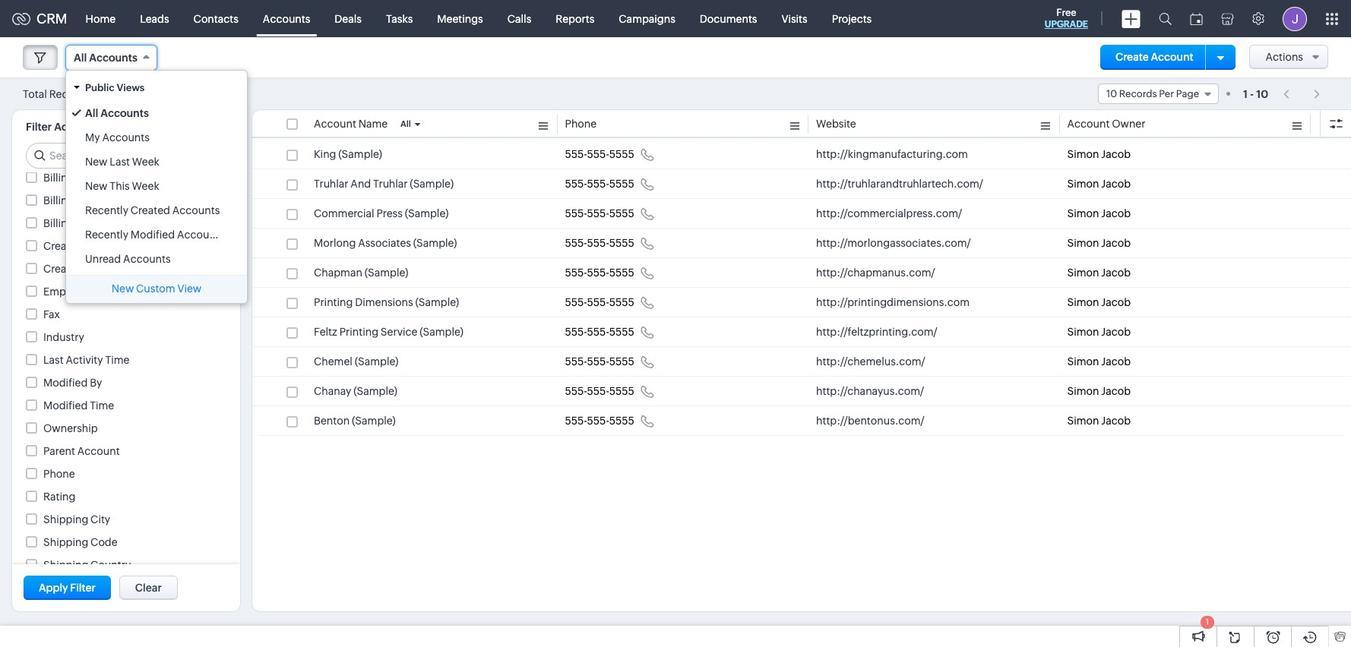 Task type: locate. For each thing, give the bounding box(es) containing it.
1 vertical spatial week
[[132, 180, 159, 192]]

chanay (sample) link
[[314, 384, 398, 399]]

10 simon from the top
[[1068, 415, 1100, 427]]

http://commercialpress.com/ link
[[816, 206, 963, 221]]

last up "this"
[[110, 156, 130, 168]]

(sample) down feltz printing service (sample)
[[355, 356, 399, 368]]

0 vertical spatial all accounts
[[74, 52, 137, 64]]

5 5555 from the top
[[609, 267, 635, 279]]

8 555-555-5555 from the top
[[565, 356, 635, 368]]

rating
[[43, 491, 76, 503]]

apply filter
[[39, 582, 96, 594]]

0 vertical spatial by
[[85, 240, 97, 252]]

1 vertical spatial country
[[91, 559, 131, 572]]

10 simon jacob from the top
[[1068, 415, 1131, 427]]

morlong associates (sample)
[[314, 237, 457, 249]]

deals link
[[323, 0, 374, 37]]

simon jacob for http://chemelus.com/
[[1068, 356, 1131, 368]]

create menu element
[[1113, 0, 1150, 37]]

6 5555 from the top
[[609, 296, 635, 309]]

7 simon jacob from the top
[[1068, 326, 1131, 338]]

2 vertical spatial new
[[112, 283, 134, 295]]

week
[[132, 156, 160, 168], [132, 180, 159, 192]]

jacob for http://bentonus.com/
[[1102, 415, 1131, 427]]

1 vertical spatial recently
[[85, 229, 128, 241]]

5 jacob from the top
[[1102, 267, 1131, 279]]

10 inside total records 10
[[92, 89, 103, 100]]

2 week from the top
[[132, 180, 159, 192]]

all accounts up public in the top of the page
[[74, 52, 137, 64]]

logo image
[[12, 13, 30, 25]]

http://chanayus.com/
[[816, 385, 925, 398]]

parent
[[43, 445, 75, 458]]

create account button
[[1101, 45, 1209, 70]]

0 vertical spatial phone
[[565, 118, 597, 130]]

recently for recently modified accounts
[[85, 229, 128, 241]]

shipping up apply filter
[[43, 559, 88, 572]]

last down industry
[[43, 354, 64, 366]]

visits link
[[770, 0, 820, 37]]

printing up chemel (sample) "link"
[[340, 326, 379, 338]]

all accounts inside public views region
[[85, 107, 149, 119]]

1 vertical spatial new
[[85, 180, 108, 192]]

2 5555 from the top
[[609, 178, 635, 190]]

jacob for http://kingmanufacturing.com
[[1102, 148, 1131, 160]]

week up new this week
[[132, 156, 160, 168]]

1 horizontal spatial phone
[[565, 118, 597, 130]]

search image
[[1159, 12, 1172, 25]]

http://chanayus.com/ link
[[816, 384, 925, 399]]

5 simon jacob from the top
[[1068, 267, 1131, 279]]

filter accounts by
[[26, 121, 117, 133]]

1 horizontal spatial 10
[[1107, 88, 1118, 100]]

http://chemelus.com/
[[816, 356, 926, 368]]

(sample) right service
[[420, 326, 464, 338]]

2 vertical spatial shipping
[[43, 559, 88, 572]]

2 billing from the top
[[43, 195, 74, 207]]

10 up account owner
[[1107, 88, 1118, 100]]

9 jacob from the top
[[1102, 385, 1131, 398]]

2 horizontal spatial 10
[[1257, 88, 1269, 100]]

1 jacob from the top
[[1102, 148, 1131, 160]]

accounts down 'recently modified accounts'
[[123, 253, 171, 265]]

new up billing country
[[85, 156, 108, 168]]

created down the billing street
[[43, 240, 83, 252]]

employees
[[43, 286, 97, 298]]

5555 for http://chanayus.com/
[[609, 385, 635, 398]]

week up the "recently created accounts"
[[132, 180, 159, 192]]

1 horizontal spatial filter
[[70, 582, 96, 594]]

All Accounts field
[[65, 45, 157, 71]]

5555 for http://kingmanufacturing.com
[[609, 148, 635, 160]]

time down created by
[[85, 263, 109, 275]]

1 week from the top
[[132, 156, 160, 168]]

1 for 1 - 10
[[1244, 88, 1248, 100]]

10 555-555-5555 from the top
[[565, 415, 635, 427]]

8 simon from the top
[[1068, 356, 1100, 368]]

new for new this week
[[85, 180, 108, 192]]

7 555-555-5555 from the top
[[565, 326, 635, 338]]

1 vertical spatial time
[[105, 354, 130, 366]]

0 vertical spatial time
[[85, 263, 109, 275]]

1 for 1
[[1206, 618, 1210, 627]]

jacob for http://chapmanus.com/
[[1102, 267, 1131, 279]]

campaigns
[[619, 13, 676, 25]]

1 horizontal spatial records
[[1120, 88, 1157, 100]]

2 simon jacob from the top
[[1068, 178, 1131, 190]]

modified up ownership
[[43, 400, 88, 412]]

create
[[1116, 51, 1149, 63]]

4 simon jacob from the top
[[1068, 237, 1131, 249]]

0 vertical spatial last
[[110, 156, 130, 168]]

last inside public views region
[[110, 156, 130, 168]]

3 5555 from the top
[[609, 208, 635, 220]]

http://morlongassociates.com/
[[816, 237, 971, 249]]

4 simon from the top
[[1068, 237, 1100, 249]]

press
[[377, 208, 403, 220]]

jacob for http://feltzprinting.com/
[[1102, 326, 1131, 338]]

5555 for http://bentonus.com/
[[609, 415, 635, 427]]

9 simon from the top
[[1068, 385, 1100, 398]]

king
[[314, 148, 336, 160]]

2 simon from the top
[[1068, 178, 1100, 190]]

1 vertical spatial phone
[[43, 468, 75, 480]]

billing
[[43, 172, 74, 184], [43, 195, 74, 207], [43, 217, 74, 230]]

all right name
[[401, 119, 411, 128]]

0 vertical spatial created
[[131, 204, 170, 217]]

0 vertical spatial printing
[[314, 296, 353, 309]]

8 simon jacob from the top
[[1068, 356, 1131, 368]]

ownership
[[43, 423, 98, 435]]

simon for http://feltzprinting.com/
[[1068, 326, 1100, 338]]

1 simon jacob from the top
[[1068, 148, 1131, 160]]

1 horizontal spatial truhlar
[[373, 178, 408, 190]]

1
[[1244, 88, 1248, 100], [1206, 618, 1210, 627]]

billing up the billing street
[[43, 195, 74, 207]]

filter down total
[[26, 121, 52, 133]]

create account
[[1116, 51, 1194, 63]]

simon jacob for http://chanayus.com/
[[1068, 385, 1131, 398]]

simon for http://kingmanufacturing.com
[[1068, 148, 1100, 160]]

all accounts inside field
[[74, 52, 137, 64]]

2 jacob from the top
[[1102, 178, 1131, 190]]

http://bentonus.com/
[[816, 415, 925, 427]]

modified
[[131, 229, 175, 241], [43, 377, 88, 389], [43, 400, 88, 412]]

1 vertical spatial all accounts
[[85, 107, 149, 119]]

simon for http://printingdimensions.com
[[1068, 296, 1100, 309]]

1 - 10
[[1244, 88, 1269, 100]]

country up state
[[76, 172, 117, 184]]

all up filter accounts by
[[85, 107, 98, 119]]

0 vertical spatial billing
[[43, 172, 74, 184]]

1 horizontal spatial last
[[110, 156, 130, 168]]

recently up the street
[[85, 204, 128, 217]]

new up state
[[85, 180, 108, 192]]

6 555-555-5555 from the top
[[565, 296, 635, 309]]

by for created by
[[85, 240, 97, 252]]

3 shipping from the top
[[43, 559, 88, 572]]

1 5555 from the top
[[609, 148, 635, 160]]

1 vertical spatial billing
[[43, 195, 74, 207]]

benton (sample) link
[[314, 414, 396, 429]]

by up unread
[[85, 240, 97, 252]]

all
[[74, 52, 87, 64], [85, 107, 98, 119], [401, 119, 411, 128]]

10 5555 from the top
[[609, 415, 635, 427]]

0 vertical spatial week
[[132, 156, 160, 168]]

simon
[[1068, 148, 1100, 160], [1068, 178, 1100, 190], [1068, 208, 1100, 220], [1068, 237, 1100, 249], [1068, 267, 1100, 279], [1068, 296, 1100, 309], [1068, 326, 1100, 338], [1068, 356, 1100, 368], [1068, 385, 1100, 398], [1068, 415, 1100, 427]]

http://printingdimensions.com link
[[816, 295, 970, 310]]

shipping for shipping code
[[43, 537, 88, 549]]

2 recently from the top
[[85, 229, 128, 241]]

1 vertical spatial modified
[[43, 377, 88, 389]]

account inside button
[[1151, 51, 1194, 63]]

all inside public views region
[[85, 107, 98, 119]]

1 vertical spatial 1
[[1206, 618, 1210, 627]]

filter down shipping country
[[70, 582, 96, 594]]

my
[[85, 132, 100, 144]]

time
[[85, 263, 109, 275], [105, 354, 130, 366], [90, 400, 114, 412]]

calls link
[[495, 0, 544, 37]]

simon jacob for http://kingmanufacturing.com
[[1068, 148, 1131, 160]]

week for new last week
[[132, 156, 160, 168]]

all accounts up by in the top left of the page
[[85, 107, 149, 119]]

country down code
[[91, 559, 131, 572]]

0 vertical spatial new
[[85, 156, 108, 168]]

all accounts
[[74, 52, 137, 64], [85, 107, 149, 119]]

by down last activity time
[[90, 377, 102, 389]]

1 vertical spatial shipping
[[43, 537, 88, 549]]

http://printingdimensions.com
[[816, 296, 970, 309]]

chanay (sample)
[[314, 385, 398, 398]]

new last week
[[85, 156, 160, 168]]

5555 for http://feltzprinting.com/
[[609, 326, 635, 338]]

shipping down 'shipping city'
[[43, 537, 88, 549]]

0 horizontal spatial truhlar
[[314, 178, 349, 190]]

7 5555 from the top
[[609, 326, 635, 338]]

accounts up by in the top left of the page
[[101, 107, 149, 119]]

9 555-555-5555 from the top
[[565, 385, 635, 398]]

1 horizontal spatial 1
[[1244, 88, 1248, 100]]

9 simon jacob from the top
[[1068, 385, 1131, 398]]

1 vertical spatial created
[[43, 240, 83, 252]]

and
[[351, 178, 371, 190]]

accounts up new last week at left
[[102, 132, 150, 144]]

row group
[[252, 140, 1352, 436]]

2 vertical spatial modified
[[43, 400, 88, 412]]

2 555-555-5555 from the top
[[565, 178, 635, 190]]

last
[[110, 156, 130, 168], [43, 354, 64, 366]]

upgrade
[[1045, 19, 1089, 30]]

chanay
[[314, 385, 352, 398]]

printing down 'chapman'
[[314, 296, 353, 309]]

service
[[381, 326, 418, 338]]

1 vertical spatial by
[[90, 377, 102, 389]]

0 vertical spatial 1
[[1244, 88, 1248, 100]]

truhlar left and
[[314, 178, 349, 190]]

6 simon from the top
[[1068, 296, 1100, 309]]

accounts down the "recently created accounts"
[[177, 229, 225, 241]]

(sample) right associates
[[413, 237, 457, 249]]

8 5555 from the top
[[609, 356, 635, 368]]

0 vertical spatial country
[[76, 172, 117, 184]]

records for 10
[[1120, 88, 1157, 100]]

commercial
[[314, 208, 374, 220]]

jacob for http://printingdimensions.com
[[1102, 296, 1131, 309]]

created up 'recently modified accounts'
[[131, 204, 170, 217]]

4 5555 from the top
[[609, 237, 635, 249]]

benton
[[314, 415, 350, 427]]

shipping down rating
[[43, 514, 88, 526]]

jacob
[[1102, 148, 1131, 160], [1102, 178, 1131, 190], [1102, 208, 1131, 220], [1102, 237, 1131, 249], [1102, 267, 1131, 279], [1102, 296, 1131, 309], [1102, 326, 1131, 338], [1102, 356, 1131, 368], [1102, 385, 1131, 398], [1102, 415, 1131, 427]]

1 billing from the top
[[43, 172, 74, 184]]

accounts up public views
[[89, 52, 137, 64]]

custom
[[136, 283, 175, 295]]

555-555-5555 for chanay (sample)
[[565, 385, 635, 398]]

simon jacob for http://morlongassociates.com/
[[1068, 237, 1131, 249]]

apply
[[39, 582, 68, 594]]

4 jacob from the top
[[1102, 237, 1131, 249]]

3 555-555-5555 from the top
[[565, 208, 635, 220]]

truhlar up the press
[[373, 178, 408, 190]]

(sample)
[[339, 148, 382, 160], [410, 178, 454, 190], [405, 208, 449, 220], [413, 237, 457, 249], [365, 267, 409, 279], [415, 296, 459, 309], [420, 326, 464, 338], [355, 356, 399, 368], [354, 385, 398, 398], [352, 415, 396, 427]]

calls
[[508, 13, 532, 25]]

modified time
[[43, 400, 114, 412]]

2 vertical spatial created
[[43, 263, 83, 275]]

billing street
[[43, 217, 106, 230]]

2 vertical spatial billing
[[43, 217, 74, 230]]

time right activity
[[105, 354, 130, 366]]

records left per
[[1120, 88, 1157, 100]]

modified for modified by
[[43, 377, 88, 389]]

3 simon from the top
[[1068, 208, 1100, 220]]

0 vertical spatial recently
[[85, 204, 128, 217]]

account up per
[[1151, 51, 1194, 63]]

records up filter accounts by
[[49, 88, 90, 100]]

modified up "modified time"
[[43, 377, 88, 389]]

3 billing from the top
[[43, 217, 74, 230]]

created inside public views region
[[131, 204, 170, 217]]

8 jacob from the top
[[1102, 356, 1131, 368]]

reports link
[[544, 0, 607, 37]]

profile image
[[1283, 6, 1308, 31]]

0 horizontal spatial 1
[[1206, 618, 1210, 627]]

contacts
[[194, 13, 239, 25]]

0 horizontal spatial 10
[[92, 89, 103, 100]]

1 recently from the top
[[85, 204, 128, 217]]

1 simon from the top
[[1068, 148, 1100, 160]]

time down "modified by"
[[90, 400, 114, 412]]

navigation
[[1276, 83, 1329, 105]]

billing for billing street
[[43, 217, 74, 230]]

10 right -
[[1257, 88, 1269, 100]]

new for new custom view
[[112, 283, 134, 295]]

tasks link
[[374, 0, 425, 37]]

1 vertical spatial filter
[[70, 582, 96, 594]]

city
[[91, 514, 110, 526]]

4 555-555-5555 from the top
[[565, 237, 635, 249]]

10
[[1257, 88, 1269, 100], [1107, 88, 1118, 100], [92, 89, 103, 100]]

new down unread accounts
[[112, 283, 134, 295]]

feltz printing service (sample)
[[314, 326, 464, 338]]

jacob for http://morlongassociates.com/
[[1102, 237, 1131, 249]]

5 555-555-5555 from the top
[[565, 267, 635, 279]]

10 jacob from the top
[[1102, 415, 1131, 427]]

10 left views
[[92, 89, 103, 100]]

simon for http://commercialpress.com/
[[1068, 208, 1100, 220]]

2 shipping from the top
[[43, 537, 88, 549]]

new custom view
[[112, 283, 202, 295]]

0 horizontal spatial phone
[[43, 468, 75, 480]]

5 simon from the top
[[1068, 267, 1100, 279]]

created up employees
[[43, 263, 83, 275]]

recently for recently created accounts
[[85, 204, 128, 217]]

simon jacob for http://feltzprinting.com/
[[1068, 326, 1131, 338]]

555-555-5555 for king (sample)
[[565, 148, 635, 160]]

0 horizontal spatial filter
[[26, 121, 52, 133]]

printing dimensions (sample) link
[[314, 295, 459, 310]]

recently up unread
[[85, 229, 128, 241]]

public
[[85, 82, 115, 94]]

1 shipping from the top
[[43, 514, 88, 526]]

country
[[76, 172, 117, 184], [91, 559, 131, 572]]

6 simon jacob from the top
[[1068, 296, 1131, 309]]

parent account
[[43, 445, 120, 458]]

fax
[[43, 309, 60, 321]]

9 5555 from the top
[[609, 385, 635, 398]]

0 vertical spatial modified
[[131, 229, 175, 241]]

account up king
[[314, 118, 356, 130]]

country for billing country
[[76, 172, 117, 184]]

records for total
[[49, 88, 90, 100]]

0 horizontal spatial last
[[43, 354, 64, 366]]

0 horizontal spatial records
[[49, 88, 90, 100]]

billing up created by
[[43, 217, 74, 230]]

benton (sample)
[[314, 415, 396, 427]]

all up public in the top of the page
[[74, 52, 87, 64]]

by for modified by
[[90, 377, 102, 389]]

public views
[[85, 82, 145, 94]]

10 records per page
[[1107, 88, 1200, 100]]

modified for modified time
[[43, 400, 88, 412]]

1 555-555-5555 from the top
[[565, 148, 635, 160]]

3 simon jacob from the top
[[1068, 208, 1131, 220]]

account
[[1151, 51, 1194, 63], [314, 118, 356, 130], [1068, 118, 1110, 130], [77, 445, 120, 458]]

billing up billing state
[[43, 172, 74, 184]]

page
[[1176, 88, 1200, 100]]

555-555-5555 for truhlar and truhlar (sample)
[[565, 178, 635, 190]]

3 jacob from the top
[[1102, 208, 1131, 220]]

2 vertical spatial time
[[90, 400, 114, 412]]

7 simon from the top
[[1068, 326, 1100, 338]]

printing dimensions (sample)
[[314, 296, 459, 309]]

associates
[[358, 237, 411, 249]]

7 jacob from the top
[[1102, 326, 1131, 338]]

shipping for shipping city
[[43, 514, 88, 526]]

records inside field
[[1120, 88, 1157, 100]]

accounts left by in the top left of the page
[[54, 121, 102, 133]]

billing for billing state
[[43, 195, 74, 207]]

last activity time
[[43, 354, 130, 366]]

by
[[85, 240, 97, 252], [90, 377, 102, 389]]

6 jacob from the top
[[1102, 296, 1131, 309]]

modified down the "recently created accounts"
[[131, 229, 175, 241]]

0 vertical spatial shipping
[[43, 514, 88, 526]]



Task type: vqa. For each thing, say whether or not it's contained in the screenshot.
TV Channels
no



Task type: describe. For each thing, give the bounding box(es) containing it.
truhlar and truhlar (sample)
[[314, 178, 454, 190]]

leads link
[[128, 0, 181, 37]]

filter inside button
[[70, 582, 96, 594]]

http://commercialpress.com/
[[816, 208, 963, 220]]

modified inside public views region
[[131, 229, 175, 241]]

5555 for http://morlongassociates.com/
[[609, 237, 635, 249]]

view
[[177, 283, 202, 295]]

http://morlongassociates.com/ link
[[816, 236, 971, 251]]

accounts link
[[251, 0, 323, 37]]

create menu image
[[1122, 10, 1141, 28]]

billing country
[[43, 172, 117, 184]]

1 vertical spatial printing
[[340, 326, 379, 338]]

week for new this week
[[132, 180, 159, 192]]

state
[[76, 195, 102, 207]]

website
[[816, 118, 857, 130]]

simon for http://chemelus.com/
[[1068, 356, 1100, 368]]

created for created time
[[43, 263, 83, 275]]

projects link
[[820, 0, 884, 37]]

tasks
[[386, 13, 413, 25]]

simon for http://chanayus.com/
[[1068, 385, 1100, 398]]

industry
[[43, 331, 84, 344]]

5555 for http://chemelus.com/
[[609, 356, 635, 368]]

2 truhlar from the left
[[373, 178, 408, 190]]

http://kingmanufacturing.com link
[[816, 147, 968, 162]]

Search text field
[[27, 144, 228, 168]]

my accounts
[[85, 132, 150, 144]]

(sample) right the press
[[405, 208, 449, 220]]

10 for total records 10
[[92, 89, 103, 100]]

555-555-5555 for morlong associates (sample)
[[565, 237, 635, 249]]

accounts inside field
[[89, 52, 137, 64]]

owner
[[1112, 118, 1146, 130]]

all inside all accounts field
[[74, 52, 87, 64]]

public views button
[[66, 74, 247, 101]]

(sample) up service
[[415, 296, 459, 309]]

time for created time
[[85, 263, 109, 275]]

account down ownership
[[77, 445, 120, 458]]

shipping for shipping country
[[43, 559, 88, 572]]

campaigns link
[[607, 0, 688, 37]]

jacob for http://chanayus.com/
[[1102, 385, 1131, 398]]

(sample) up printing dimensions (sample) link
[[365, 267, 409, 279]]

reports
[[556, 13, 595, 25]]

(sample) down chemel (sample)
[[354, 385, 398, 398]]

account left owner
[[1068, 118, 1110, 130]]

555-555-5555 for commercial press (sample)
[[565, 208, 635, 220]]

recently modified accounts
[[85, 229, 225, 241]]

10 Records Per Page field
[[1098, 84, 1219, 104]]

account name
[[314, 118, 388, 130]]

http://kingmanufacturing.com
[[816, 148, 968, 160]]

5555 for http://truhlarandtruhlartech.com/
[[609, 178, 635, 190]]

accounts up 'recently modified accounts'
[[172, 204, 220, 217]]

shipping code
[[43, 537, 118, 549]]

country for shipping country
[[91, 559, 131, 572]]

total records 10
[[23, 88, 103, 100]]

name
[[359, 118, 388, 130]]

created time
[[43, 263, 109, 275]]

unread
[[85, 253, 121, 265]]

new for new last week
[[85, 156, 108, 168]]

crm link
[[12, 11, 67, 27]]

street
[[76, 217, 106, 230]]

row group containing king (sample)
[[252, 140, 1352, 436]]

555-555-5555 for benton (sample)
[[565, 415, 635, 427]]

billing for billing country
[[43, 172, 74, 184]]

555-555-5555 for chemel (sample)
[[565, 356, 635, 368]]

shipping country
[[43, 559, 131, 572]]

jacob for http://truhlarandtruhlartech.com/
[[1102, 178, 1131, 190]]

commercial press (sample)
[[314, 208, 449, 220]]

10 inside field
[[1107, 88, 1118, 100]]

chemel (sample) link
[[314, 354, 399, 369]]

new custom view link
[[66, 276, 247, 303]]

simon for http://truhlarandtruhlartech.com/
[[1068, 178, 1100, 190]]

clear
[[135, 582, 162, 594]]

simon jacob for http://chapmanus.com/
[[1068, 267, 1131, 279]]

new this week
[[85, 180, 159, 192]]

simon for http://bentonus.com/
[[1068, 415, 1100, 427]]

visits
[[782, 13, 808, 25]]

jacob for http://commercialpress.com/
[[1102, 208, 1131, 220]]

meetings link
[[425, 0, 495, 37]]

account owner
[[1068, 118, 1146, 130]]

(sample) down chanay (sample) link
[[352, 415, 396, 427]]

jacob for http://chemelus.com/
[[1102, 356, 1131, 368]]

simon for http://chapmanus.com/
[[1068, 267, 1100, 279]]

(sample) up and
[[339, 148, 382, 160]]

chemel (sample)
[[314, 356, 399, 368]]

0 vertical spatial filter
[[26, 121, 52, 133]]

5555 for http://chapmanus.com/
[[609, 267, 635, 279]]

time for modified time
[[90, 400, 114, 412]]

unread accounts
[[85, 253, 171, 265]]

total
[[23, 88, 47, 100]]

king (sample)
[[314, 148, 382, 160]]

chemel
[[314, 356, 353, 368]]

this
[[110, 180, 130, 192]]

simon jacob for http://printingdimensions.com
[[1068, 296, 1131, 309]]

555-555-5555 for chapman (sample)
[[565, 267, 635, 279]]

1 vertical spatial last
[[43, 354, 64, 366]]

free
[[1057, 7, 1077, 18]]

5555 for http://commercialpress.com/
[[609, 208, 635, 220]]

simon jacob for http://bentonus.com/
[[1068, 415, 1131, 427]]

http://feltzprinting.com/ link
[[816, 325, 938, 340]]

created for created by
[[43, 240, 83, 252]]

chapman (sample) link
[[314, 265, 409, 281]]

555-555-5555 for feltz printing service (sample)
[[565, 326, 635, 338]]

truhlar and truhlar (sample) link
[[314, 176, 454, 192]]

http://truhlarandtruhlartech.com/
[[816, 178, 984, 190]]

projects
[[832, 13, 872, 25]]

http://feltzprinting.com/
[[816, 326, 938, 338]]

billing state
[[43, 195, 102, 207]]

10 for 1 - 10
[[1257, 88, 1269, 100]]

per
[[1159, 88, 1175, 100]]

public views region
[[66, 101, 247, 271]]

morlong
[[314, 237, 356, 249]]

code
[[91, 537, 118, 549]]

http://chapmanus.com/ link
[[816, 265, 936, 281]]

calendar image
[[1190, 13, 1203, 25]]

555-555-5555 for printing dimensions (sample)
[[565, 296, 635, 309]]

accounts left "deals" link at the top
[[263, 13, 310, 25]]

commercial press (sample) link
[[314, 206, 449, 221]]

activity
[[66, 354, 103, 366]]

crm
[[36, 11, 67, 27]]

feltz printing service (sample) link
[[314, 325, 464, 340]]

home
[[86, 13, 116, 25]]

simon for http://morlongassociates.com/
[[1068, 237, 1100, 249]]

simon jacob for http://commercialpress.com/
[[1068, 208, 1131, 220]]

profile element
[[1274, 0, 1317, 37]]

-
[[1251, 88, 1254, 100]]

(sample) inside "link"
[[355, 356, 399, 368]]

chapman (sample)
[[314, 267, 409, 279]]

(sample) up the commercial press (sample) link
[[410, 178, 454, 190]]

http://chapmanus.com/
[[816, 267, 936, 279]]

simon jacob for http://truhlarandtruhlartech.com/
[[1068, 178, 1131, 190]]

5555 for http://printingdimensions.com
[[609, 296, 635, 309]]

meetings
[[437, 13, 483, 25]]

search element
[[1150, 0, 1181, 37]]

1 truhlar from the left
[[314, 178, 349, 190]]

recently created accounts
[[85, 204, 220, 217]]



